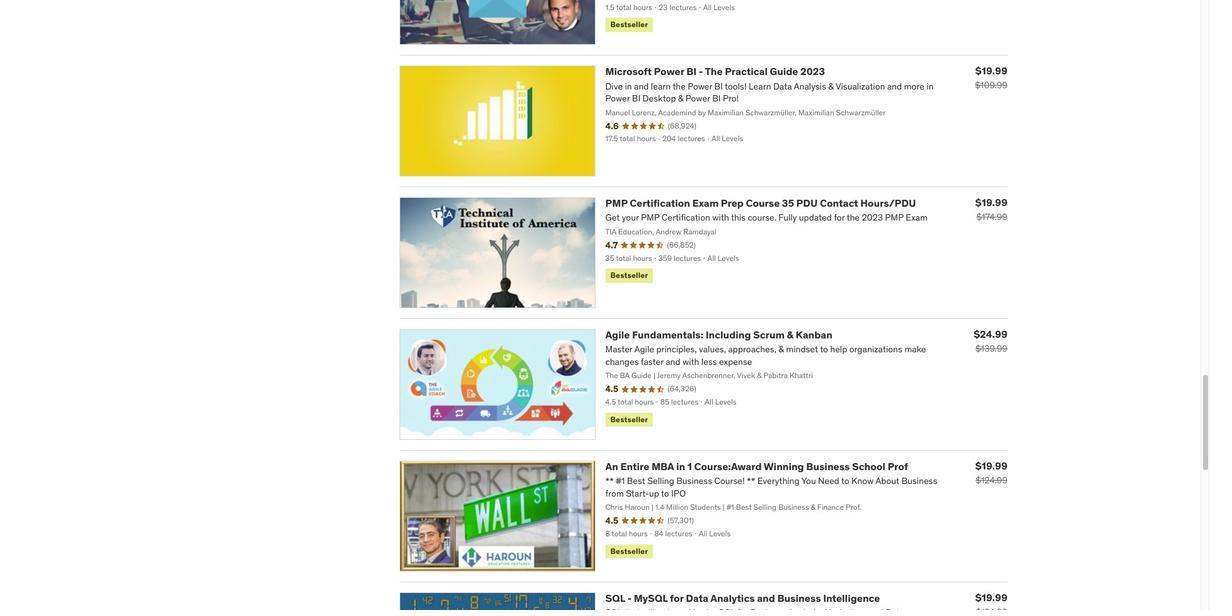 Task type: locate. For each thing, give the bounding box(es) containing it.
0 vertical spatial -
[[699, 65, 703, 78]]

-
[[699, 65, 703, 78], [627, 592, 632, 604]]

$124.99
[[976, 475, 1008, 486]]

and
[[757, 592, 775, 604]]

business
[[806, 460, 850, 473], [777, 592, 821, 604]]

35
[[782, 197, 794, 209]]

- right sql
[[627, 592, 632, 604]]

$19.99
[[976, 65, 1008, 77], [976, 196, 1008, 209], [976, 459, 1008, 472], [976, 591, 1008, 604]]

$19.99 $124.99
[[976, 459, 1008, 486]]

2 $19.99 from the top
[[976, 196, 1008, 209]]

1 vertical spatial business
[[777, 592, 821, 604]]

business left school
[[806, 460, 850, 473]]

the
[[705, 65, 723, 78]]

$139.99
[[976, 343, 1008, 354]]

$19.99 for $19.99 $124.99
[[976, 459, 1008, 472]]

sql - mysql for data analytics and business intelligence
[[605, 592, 880, 604]]

4 $19.99 from the top
[[976, 591, 1008, 604]]

$24.99
[[974, 328, 1008, 340]]

power
[[654, 65, 684, 78]]

agile fundamentals: including scrum & kanban
[[605, 328, 833, 341]]

$19.99 for $19.99
[[976, 591, 1008, 604]]

pmp certification exam prep course 35 pdu contact hours/pdu link
[[605, 197, 916, 209]]

$19.99 for $19.99 $109.99
[[976, 65, 1008, 77]]

pmp certification exam prep course 35 pdu contact hours/pdu
[[605, 197, 916, 209]]

an
[[605, 460, 618, 473]]

business right and
[[777, 592, 821, 604]]

$19.99 inside "$19.99 $109.99"
[[976, 65, 1008, 77]]

data
[[686, 592, 709, 604]]

business for school
[[806, 460, 850, 473]]

mba
[[652, 460, 674, 473]]

microsoft power bi - the practical guide 2023 link
[[605, 65, 825, 78]]

pmp
[[605, 197, 628, 209]]

guide
[[770, 65, 798, 78]]

0 horizontal spatial -
[[627, 592, 632, 604]]

3 $19.99 from the top
[[976, 459, 1008, 472]]

microsoft
[[605, 65, 652, 78]]

pdu
[[796, 197, 818, 209]]

intelligence
[[823, 592, 880, 604]]

microsoft power bi - the practical guide 2023
[[605, 65, 825, 78]]

1 horizontal spatial -
[[699, 65, 703, 78]]

$24.99 $139.99
[[974, 328, 1008, 354]]

1 $19.99 from the top
[[976, 65, 1008, 77]]

$19.99 $109.99
[[975, 65, 1008, 91]]

0 vertical spatial business
[[806, 460, 850, 473]]

sql
[[605, 592, 625, 604]]

$174.99
[[976, 211, 1008, 223]]

- right bi
[[699, 65, 703, 78]]

agile fundamentals: including scrum & kanban link
[[605, 328, 833, 341]]



Task type: describe. For each thing, give the bounding box(es) containing it.
bi
[[687, 65, 697, 78]]

an entire mba in 1 course:award winning business school prof link
[[605, 460, 908, 473]]

$19.99 for $19.99 $174.99
[[976, 196, 1008, 209]]

entire
[[621, 460, 649, 473]]

course
[[746, 197, 780, 209]]

$19.99 $174.99
[[976, 196, 1008, 223]]

1
[[688, 460, 692, 473]]

winning
[[764, 460, 804, 473]]

hours/pdu
[[861, 197, 916, 209]]

2023
[[801, 65, 825, 78]]

an entire mba in 1 course:award winning business school prof
[[605, 460, 908, 473]]

mysql
[[634, 592, 668, 604]]

fundamentals:
[[632, 328, 704, 341]]

&
[[787, 328, 794, 341]]

certification
[[630, 197, 690, 209]]

sql - mysql for data analytics and business intelligence link
[[605, 592, 880, 604]]

prep
[[721, 197, 744, 209]]

business for intelligence
[[777, 592, 821, 604]]

agile
[[605, 328, 630, 341]]

course:award
[[694, 460, 762, 473]]

contact
[[820, 197, 858, 209]]

including
[[706, 328, 751, 341]]

scrum
[[753, 328, 785, 341]]

exam
[[692, 197, 719, 209]]

school
[[852, 460, 886, 473]]

kanban
[[796, 328, 833, 341]]

in
[[676, 460, 685, 473]]

for
[[670, 592, 684, 604]]

practical
[[725, 65, 768, 78]]

1 vertical spatial -
[[627, 592, 632, 604]]

$109.99
[[975, 80, 1008, 91]]

analytics
[[711, 592, 755, 604]]

prof
[[888, 460, 908, 473]]



Task type: vqa. For each thing, say whether or not it's contained in the screenshot.
the left the -
yes



